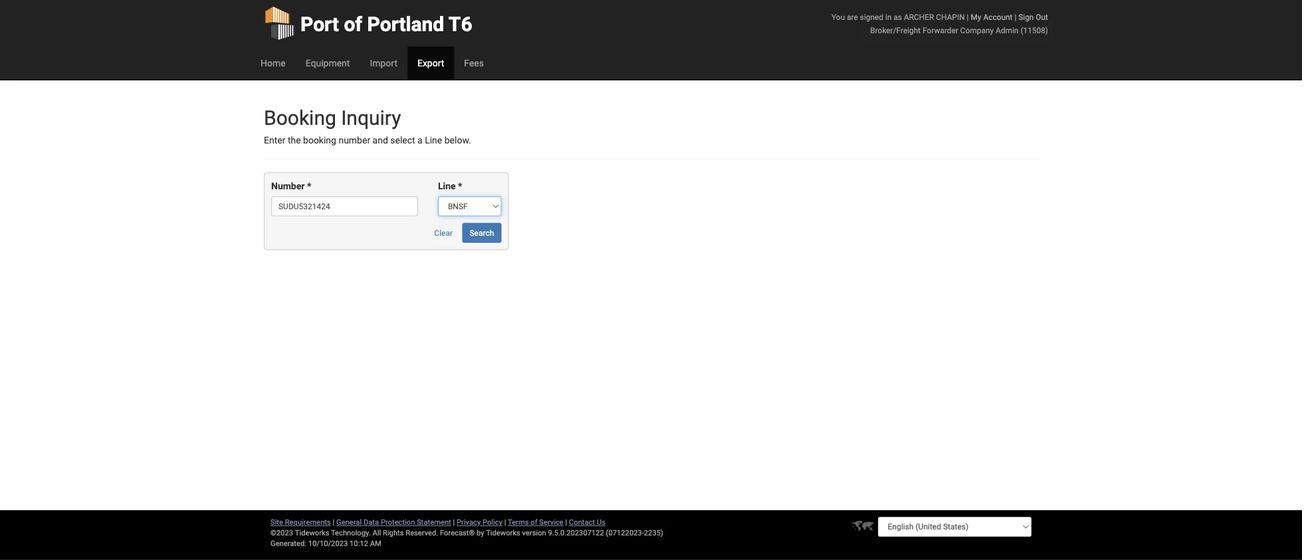 Task type: describe. For each thing, give the bounding box(es) containing it.
you are signed in as archer chapin | my account | sign out broker/freight forwarder company admin (11508)
[[832, 12, 1048, 35]]

us
[[597, 518, 606, 527]]

port
[[300, 12, 339, 36]]

generated:
[[271, 539, 306, 548]]

all
[[373, 529, 381, 537]]

import button
[[360, 47, 408, 80]]

general data protection statement link
[[336, 518, 451, 527]]

contact us link
[[569, 518, 606, 527]]

export
[[417, 58, 444, 68]]

enter
[[264, 135, 285, 146]]

my account link
[[971, 12, 1013, 22]]

©2023 tideworks
[[271, 529, 329, 537]]

out
[[1036, 12, 1048, 22]]

admin
[[996, 26, 1019, 35]]

rights
[[383, 529, 404, 537]]

| left the sign
[[1015, 12, 1017, 22]]

privacy
[[457, 518, 481, 527]]

1 vertical spatial line
[[438, 181, 456, 192]]

and
[[373, 135, 388, 146]]

export button
[[408, 47, 454, 80]]

account
[[984, 12, 1013, 22]]

my
[[971, 12, 982, 22]]

sign
[[1019, 12, 1034, 22]]

policy
[[483, 518, 503, 527]]

equipment button
[[296, 47, 360, 80]]

(07122023-
[[606, 529, 644, 537]]

| left general on the left of the page
[[333, 518, 335, 527]]

number *
[[271, 181, 311, 192]]

| up 9.5.0.202307122
[[565, 518, 567, 527]]

port of portland t6
[[300, 12, 472, 36]]

requirements
[[285, 518, 331, 527]]

t6
[[449, 12, 472, 36]]

clear
[[434, 228, 453, 238]]

Number * text field
[[271, 196, 418, 216]]

import
[[370, 58, 398, 68]]

version
[[522, 529, 546, 537]]

| up forecast® in the bottom of the page
[[453, 518, 455, 527]]

search button
[[462, 223, 501, 243]]

as
[[894, 12, 902, 22]]

contact
[[569, 518, 595, 527]]

signed
[[860, 12, 884, 22]]

general
[[336, 518, 362, 527]]

site requirements link
[[271, 518, 331, 527]]

equipment
[[306, 58, 350, 68]]

number
[[339, 135, 370, 146]]

below.
[[445, 135, 471, 146]]

chapin
[[936, 12, 965, 22]]

the
[[288, 135, 301, 146]]

fees button
[[454, 47, 494, 80]]



Task type: locate. For each thing, give the bounding box(es) containing it.
1 * from the left
[[307, 181, 311, 192]]

line right the a
[[425, 135, 442, 146]]

home button
[[251, 47, 296, 80]]

| left my
[[967, 12, 969, 22]]

tideworks
[[486, 529, 520, 537]]

protection
[[381, 518, 415, 527]]

port of portland t6 link
[[264, 0, 472, 47]]

* down below.
[[458, 181, 462, 192]]

forecast®
[[440, 529, 475, 537]]

line up 'clear' button
[[438, 181, 456, 192]]

|
[[967, 12, 969, 22], [1015, 12, 1017, 22], [333, 518, 335, 527], [453, 518, 455, 527], [504, 518, 506, 527], [565, 518, 567, 527]]

technology.
[[331, 529, 371, 537]]

of
[[344, 12, 362, 36], [531, 518, 538, 527]]

archer
[[904, 12, 934, 22]]

select
[[390, 135, 415, 146]]

* for line *
[[458, 181, 462, 192]]

1 vertical spatial of
[[531, 518, 538, 527]]

10/10/2023
[[308, 539, 348, 548]]

10:12
[[350, 539, 368, 548]]

(11508)
[[1021, 26, 1048, 35]]

service
[[539, 518, 564, 527]]

reserved.
[[406, 529, 438, 537]]

you
[[832, 12, 845, 22]]

company
[[961, 26, 994, 35]]

booking inquiry enter the booking number and select a line below.
[[264, 106, 471, 146]]

*
[[307, 181, 311, 192], [458, 181, 462, 192]]

line *
[[438, 181, 462, 192]]

of inside site requirements | general data protection statement | privacy policy | terms of service | contact us ©2023 tideworks technology. all rights reserved. forecast® by tideworks version 9.5.0.202307122 (07122023-2235) generated: 10/10/2023 10:12 am
[[531, 518, 538, 527]]

statement
[[417, 518, 451, 527]]

booking
[[303, 135, 336, 146]]

1 horizontal spatial of
[[531, 518, 538, 527]]

of right port
[[344, 12, 362, 36]]

a
[[418, 135, 423, 146]]

terms
[[508, 518, 529, 527]]

booking
[[264, 106, 336, 130]]

1 horizontal spatial *
[[458, 181, 462, 192]]

by
[[477, 529, 484, 537]]

0 horizontal spatial of
[[344, 12, 362, 36]]

line inside the booking inquiry enter the booking number and select a line below.
[[425, 135, 442, 146]]

0 vertical spatial line
[[425, 135, 442, 146]]

* for number *
[[307, 181, 311, 192]]

number
[[271, 181, 305, 192]]

am
[[370, 539, 381, 548]]

2235)
[[644, 529, 663, 537]]

0 vertical spatial of
[[344, 12, 362, 36]]

search
[[470, 228, 494, 238]]

0 horizontal spatial *
[[307, 181, 311, 192]]

2 * from the left
[[458, 181, 462, 192]]

of up version
[[531, 518, 538, 527]]

site requirements | general data protection statement | privacy policy | terms of service | contact us ©2023 tideworks technology. all rights reserved. forecast® by tideworks version 9.5.0.202307122 (07122023-2235) generated: 10/10/2023 10:12 am
[[271, 518, 663, 548]]

portland
[[367, 12, 444, 36]]

forwarder
[[923, 26, 959, 35]]

line
[[425, 135, 442, 146], [438, 181, 456, 192]]

site
[[271, 518, 283, 527]]

fees
[[464, 58, 484, 68]]

9.5.0.202307122
[[548, 529, 604, 537]]

data
[[364, 518, 379, 527]]

terms of service link
[[508, 518, 564, 527]]

in
[[886, 12, 892, 22]]

| up "tideworks" at the left
[[504, 518, 506, 527]]

clear button
[[427, 223, 460, 243]]

broker/freight
[[870, 26, 921, 35]]

* right number
[[307, 181, 311, 192]]

sign out link
[[1019, 12, 1048, 22]]

are
[[847, 12, 858, 22]]

privacy policy link
[[457, 518, 503, 527]]

home
[[261, 58, 286, 68]]

inquiry
[[341, 106, 401, 130]]



